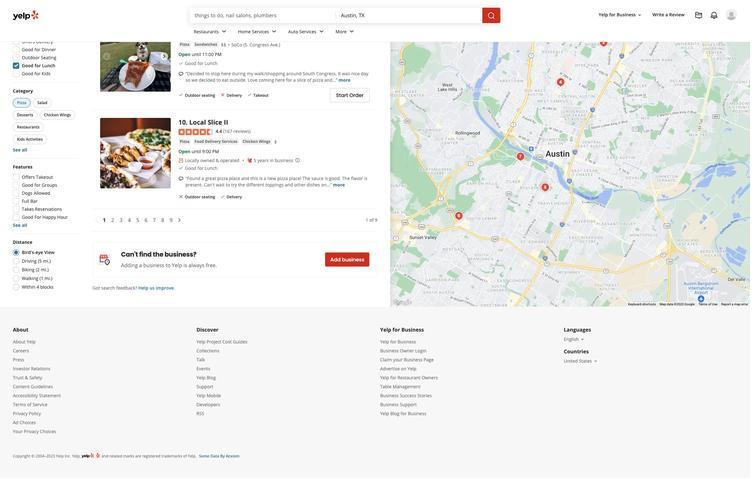 Task type: describe. For each thing, give the bounding box(es) containing it.
flavor
[[351, 175, 363, 182]]

takeout inside group
[[36, 174, 53, 180]]

full
[[22, 198, 29, 205]]

seating for 16 checkmark v2 image below wait on the top of the page
[[202, 194, 215, 200]]

1 horizontal spatial 9
[[375, 217, 378, 223]]

map data ©2023 google
[[660, 303, 695, 307]]

none field find
[[195, 12, 331, 19]]

food
[[195, 139, 204, 144]]

congress.
[[316, 71, 337, 77]]

4.4 for 4.4 (4.6k reviews)
[[216, 31, 222, 38]]

1 vertical spatial choices
[[40, 429, 56, 435]]

driving (5 mi.)
[[22, 258, 51, 265]]

is right flavor
[[364, 175, 367, 182]]

4 inside "link"
[[128, 217, 131, 224]]

previous image for open until 11:00 pm
[[103, 53, 110, 60]]

write a review
[[653, 12, 685, 18]]

advertise on yelp link
[[380, 366, 417, 372]]

operated
[[220, 158, 239, 164]]

1 horizontal spatial business
[[275, 158, 293, 164]]

press
[[13, 357, 24, 363]]

good for lunch for 5 years in business
[[185, 165, 218, 171]]

16 checkmark v2 image up 16 speech v2 image
[[178, 61, 184, 66]]

wings for the top chicken wings button
[[60, 112, 71, 118]]

page: 7 element
[[153, 217, 156, 224]]

5 for 5 years in business
[[254, 158, 256, 164]]

map region
[[327, 0, 750, 336]]

(4.6k
[[223, 31, 233, 38]]

page: 3 element
[[120, 217, 122, 224]]

0 vertical spatial and
[[241, 175, 249, 182]]

2 the from the left
[[342, 175, 350, 182]]

group containing suggested
[[11, 20, 80, 79]]

6
[[145, 217, 148, 224]]

business support link
[[380, 402, 417, 408]]

0 vertical spatial choices
[[20, 420, 36, 426]]

around
[[286, 71, 302, 77]]

present.
[[186, 182, 203, 188]]

careers
[[13, 348, 29, 354]]

2 outdoor seating from the top
[[185, 194, 215, 200]]

languages
[[564, 327, 591, 334]]

16 locally owned v2 image
[[178, 158, 184, 163]]

about for about
[[13, 327, 28, 334]]

investor relations link
[[13, 366, 50, 372]]

good down 'locally'
[[185, 165, 196, 171]]

see all for category
[[13, 147, 27, 153]]

0 vertical spatial slice
[[206, 21, 221, 30]]

soco (s. congress ave.)
[[231, 42, 280, 48]]

services for auto services
[[299, 28, 316, 35]]

delivery inside button
[[205, 139, 221, 144]]

home services link
[[233, 23, 283, 42]]

support inside yelp for business business owner login claim your business page advertise on yelp yelp for restaurant owners table management business success stories business support yelp blog for business
[[400, 402, 417, 408]]

option group containing distance
[[11, 240, 80, 293]]

restaurants for restaurants button
[[17, 125, 39, 130]]

local slice ii link
[[189, 118, 228, 127]]

blocks
[[40, 284, 54, 291]]

a inside the "decided to stop here during my walk/shopping around south congress.   it was nice day so we decided to eat outside. love coming here for a slice of pizza and…"
[[293, 77, 296, 83]]

to left eat at left top
[[217, 77, 221, 83]]

delivery down outside.
[[227, 93, 242, 98]]

guidelines
[[31, 384, 53, 390]]

shortcuts
[[642, 303, 656, 307]]

success
[[400, 393, 416, 399]]

8
[[161, 217, 164, 224]]

2004–2023
[[35, 454, 55, 460]]

for inside button
[[609, 12, 616, 18]]

1 horizontal spatial chicken wings button
[[241, 139, 272, 145]]

24 chevron down v2 image for auto services
[[318, 28, 325, 35]]

mi.) for driving (5 mi.)
[[43, 258, 51, 265]]

got
[[92, 285, 100, 292]]

until for until 9:00 pm
[[192, 149, 201, 155]]

allowed
[[34, 190, 50, 196]]

services for home services
[[252, 28, 269, 35]]

hour
[[57, 214, 68, 221]]

2 horizontal spatial and
[[285, 182, 293, 188]]

food delivery services link
[[193, 139, 239, 145]]

can't inside "found a great pizza place and this is a new pizza place! the sauce is good. the flavor is present. can't wait to try the different toppings and other dishes on…"
[[204, 182, 215, 188]]

page: 9 element
[[170, 217, 173, 224]]

good down takes
[[22, 214, 33, 221]]

dogs
[[22, 190, 32, 196]]

wings for chicken wings button to the right
[[259, 139, 270, 144]]

add business
[[330, 256, 364, 264]]

yelp blog link
[[197, 375, 216, 381]]

business inside can't find the business? adding a business to yelp is always free.
[[143, 262, 164, 269]]

0 horizontal spatial 4
[[37, 284, 39, 291]]

local slice ii image
[[100, 118, 171, 189]]

is right this
[[259, 175, 263, 182]]

outdoor inside group
[[22, 55, 40, 61]]

page: 5 element
[[136, 217, 139, 224]]

pagination navigation navigation
[[92, 209, 378, 232]]

united states
[[564, 359, 592, 365]]

advertise
[[380, 366, 400, 372]]

0 vertical spatial &
[[216, 158, 219, 164]]

investor
[[13, 366, 30, 372]]

events link
[[197, 366, 210, 372]]

page: 8 element
[[161, 217, 164, 224]]

(1
[[40, 276, 43, 282]]

nice
[[351, 71, 360, 77]]

yelp logo image
[[82, 454, 94, 460]]

see all button for category
[[13, 147, 27, 153]]

chicken for the top chicken wings button
[[44, 112, 59, 118]]

blog inside yelp project cost guides collections talk events yelp blog support yelp mobile developers rss
[[207, 375, 216, 381]]

2 vertical spatial outdoor
[[185, 194, 201, 200]]

management
[[393, 384, 421, 390]]

next image for open until 9:00 pm
[[161, 150, 168, 157]]

good up good for kids
[[22, 63, 33, 69]]

walk/shopping
[[255, 71, 285, 77]]

0 horizontal spatial 9
[[170, 217, 173, 224]]

0 horizontal spatial here
[[221, 71, 231, 77]]

report
[[722, 303, 731, 307]]

chicken for chicken wings button to the right
[[243, 139, 258, 144]]

write a review link
[[650, 9, 687, 21]]

desserts button
[[13, 110, 37, 120]]

google image
[[392, 299, 413, 307]]

is up on…"
[[325, 175, 328, 182]]

24 chevron left v2 image
[[92, 217, 100, 225]]

offers takeout
[[22, 174, 53, 180]]

can't find the business? adding a business to yelp is always free.
[[121, 250, 217, 269]]

home for home services
[[238, 28, 251, 35]]

try
[[231, 182, 237, 188]]

bird's-
[[22, 250, 36, 256]]

3
[[120, 217, 122, 224]]

registered
[[142, 454, 160, 460]]

pinthouse pizza image
[[452, 210, 465, 223]]

support inside yelp project cost guides collections talk events yelp blog support yelp mobile developers rss
[[197, 384, 213, 390]]

for
[[34, 214, 41, 221]]

distance
[[13, 240, 32, 246]]

more
[[336, 28, 347, 35]]

lunch down the seating
[[42, 63, 55, 69]]

services inside button
[[222, 139, 237, 144]]

16 checkmark v2 image up find text field
[[247, 0, 252, 4]]

can't inside can't find the business? adding a business to yelp is always free.
[[121, 250, 138, 259]]

good for happy hour
[[22, 214, 68, 221]]

more home slice pizza image
[[539, 181, 552, 194]]

more for sauce
[[333, 182, 345, 188]]

terms of use
[[699, 303, 718, 307]]

pizza link for open until 9:00 pm
[[178, 139, 191, 145]]

0 horizontal spatial home slice pizza image
[[100, 21, 171, 92]]

to inside "found a great pizza place and this is a new pizza place! the sauce is good. the flavor is present. can't wait to try the different toppings and other dishes on…"
[[226, 182, 230, 188]]

16 checkmark v2 image down '16 locally owned v2' icon
[[178, 166, 184, 171]]

find
[[139, 250, 152, 259]]

16 close v2 image for outdoor seating
[[178, 194, 184, 200]]

us
[[150, 285, 155, 292]]

suggested
[[13, 20, 36, 26]]

1 vertical spatial outdoor
[[185, 93, 201, 98]]

good up category
[[22, 71, 33, 77]]

united states button
[[564, 359, 598, 365]]

yelp for business link
[[380, 339, 416, 345]]

16 chevron down v2 image
[[593, 359, 598, 364]]

my
[[247, 71, 253, 77]]

none field near
[[341, 12, 477, 19]]

content
[[13, 384, 30, 390]]

trademarks
[[161, 454, 182, 460]]

1 horizontal spatial kids
[[42, 71, 50, 77]]

stop
[[211, 71, 220, 77]]

& inside about yelp careers press investor relations trust & safety content guidelines accessibility statement terms of service privacy policy ad choices your privacy choices
[[25, 375, 28, 381]]

driving
[[22, 258, 37, 265]]

2 vertical spatial and
[[102, 454, 108, 460]]

good for lunch inside group
[[22, 63, 55, 69]]

1 horizontal spatial here
[[275, 77, 285, 83]]

pizza inside the "decided to stop here during my walk/shopping around south congress.   it was nice day so we decided to eat outside. love coming here for a slice of pizza and…"
[[313, 77, 323, 83]]

group containing features
[[11, 164, 80, 229]]

local slice ii image
[[694, 4, 707, 17]]

1 horizontal spatial pizza
[[277, 175, 288, 182]]

cannone cucina italiana image
[[514, 150, 527, 163]]

16 checkmark v2 image down wait on the top of the page
[[220, 194, 225, 200]]

biking
[[22, 267, 35, 273]]

search image
[[487, 12, 495, 19]]

1 vertical spatial pizza button
[[13, 98, 31, 108]]

on…"
[[321, 182, 332, 188]]

login
[[415, 348, 427, 354]]

2
[[111, 217, 114, 224]]

locally
[[185, 158, 199, 164]]

slice
[[297, 77, 306, 83]]

1 vertical spatial slice
[[208, 118, 222, 127]]

search
[[101, 285, 115, 292]]

mi.) for biking (2 mi.)
[[41, 267, 49, 273]]

pizza link for open until 11:00 pm
[[178, 42, 191, 48]]

business categories element
[[189, 23, 737, 42]]

different
[[246, 182, 264, 188]]

0 vertical spatial chicken wings button
[[40, 110, 75, 120]]

is inside can't find the business? adding a business to yelp is always free.
[[183, 262, 187, 269]]

terms inside about yelp careers press investor relations trust & safety content guidelines accessibility statement terms of service privacy policy ad choices your privacy choices
[[13, 402, 26, 408]]

Near text field
[[341, 12, 477, 19]]

soco
[[231, 42, 242, 48]]

within 4 blocks
[[22, 284, 54, 291]]

all for features
[[22, 222, 27, 229]]

desserts
[[17, 112, 33, 118]]

0 vertical spatial takeout
[[253, 93, 269, 98]]

a left map on the bottom of page
[[732, 303, 734, 307]]

a right write
[[666, 12, 668, 18]]

countries
[[564, 349, 589, 356]]

locally owned & operated
[[185, 158, 239, 164]]

yelp burst image
[[96, 454, 101, 459]]

16 checkmark v2 image down love
[[247, 93, 252, 98]]

5 for 5
[[136, 217, 139, 224]]

business inside button
[[617, 12, 636, 18]]

lunch for 5 years in business
[[205, 165, 218, 171]]

slideshow element for open until 9:00 pm
[[100, 118, 171, 189]]

1 outdoor seating from the top
[[185, 93, 215, 98]]

sandwiches link
[[193, 42, 218, 48]]

chicken wings for the top chicken wings button
[[44, 112, 71, 118]]

see for features
[[13, 222, 21, 229]]

all for category
[[22, 147, 27, 153]]

keyboard shortcuts button
[[628, 303, 656, 307]]

pizza up (4.6k
[[223, 21, 239, 30]]

support link
[[197, 384, 213, 390]]

review
[[669, 12, 685, 18]]

business inside add business "link"
[[342, 256, 364, 264]]

page
[[424, 357, 434, 363]]

Find text field
[[195, 12, 331, 19]]

ad
[[13, 420, 18, 426]]

project
[[207, 339, 221, 345]]



Task type: locate. For each thing, give the bounding box(es) containing it.
0 vertical spatial open
[[178, 51, 191, 58]]

24 chevron down v2 image
[[220, 28, 228, 35], [318, 28, 325, 35]]

24 chevron down v2 image right auto services
[[318, 28, 325, 35]]

outdoor down good for dinner
[[22, 55, 40, 61]]

1 4.4 star rating image from the top
[[178, 32, 213, 38]]

2 open from the top
[[178, 149, 191, 155]]

1 vertical spatial slideshow element
[[100, 118, 171, 189]]

use
[[712, 303, 718, 307]]

pizza button for open until 9:00 pm
[[178, 139, 191, 145]]

1 about from the top
[[13, 327, 28, 334]]

0 vertical spatial 16 chevron down v2 image
[[637, 12, 642, 18]]

16 speech v2 image
[[178, 176, 184, 182]]

1 vertical spatial see
[[13, 222, 21, 229]]

services up the "congress"
[[252, 28, 269, 35]]

services down (167
[[222, 139, 237, 144]]

see down kids activities button
[[13, 147, 21, 153]]

to up decided on the top
[[205, 71, 210, 77]]

see all down kids activities button
[[13, 147, 27, 153]]

is left always in the bottom left of the page
[[183, 262, 187, 269]]

1 horizontal spatial takeout
[[253, 93, 269, 98]]

0 vertical spatial group
[[11, 20, 80, 79]]

home slice pizza link
[[186, 21, 239, 30]]

0 vertical spatial terms
[[699, 303, 708, 307]]

reviews) for 4.4 (4.6k reviews)
[[234, 31, 252, 38]]

1 horizontal spatial 24 chevron down v2 image
[[348, 28, 356, 35]]

pizza for pizza button corresponding to open until 11:00 pm
[[180, 42, 189, 47]]

trust
[[13, 375, 24, 381]]

2 none field from the left
[[341, 12, 477, 19]]

offers for offers takeout
[[22, 174, 35, 180]]

,
[[94, 454, 96, 460]]

for
[[609, 12, 616, 18], [34, 47, 41, 53], [198, 60, 204, 67], [35, 63, 41, 69], [34, 71, 41, 77], [286, 77, 292, 83], [198, 165, 204, 171], [34, 182, 41, 188], [393, 327, 400, 334], [390, 339, 396, 345], [390, 375, 396, 381], [401, 411, 407, 417]]

16 chevron down v2 image for english
[[580, 337, 585, 343]]

16 speech v2 image
[[178, 72, 184, 77]]

chicken wings button
[[40, 110, 75, 120], [241, 139, 272, 145]]

1 pizza link from the top
[[178, 42, 191, 48]]

yelp inside about yelp careers press investor relations trust & safety content guidelines accessibility statement terms of service privacy policy ad choices your privacy choices
[[27, 339, 36, 345]]

kids inside kids activities button
[[17, 137, 25, 142]]

table
[[380, 384, 392, 390]]

guides
[[233, 339, 247, 345]]

about yelp careers press investor relations trust & safety content guidelines accessibility statement terms of service privacy policy ad choices your privacy choices
[[13, 339, 61, 435]]

notifications image
[[710, 12, 718, 19]]

of inside about yelp careers press investor relations trust & safety content guidelines accessibility statement terms of service privacy policy ad choices your privacy choices
[[27, 402, 31, 408]]

1 horizontal spatial terms
[[699, 303, 708, 307]]

16 close v2 image
[[220, 93, 225, 98], [178, 194, 184, 200]]

1 vertical spatial the
[[153, 250, 163, 259]]

0 horizontal spatial kids
[[17, 137, 25, 142]]

restaurants for restaurants link
[[194, 28, 219, 35]]

trust & safety link
[[13, 375, 42, 381]]

2 24 chevron down v2 image from the left
[[348, 28, 356, 35]]

the inside "found a great pizza place and this is a new pizza place! the sauce is good. the flavor is present. can't wait to try the different toppings and other dishes on…"
[[238, 182, 245, 188]]

about up the careers
[[13, 339, 26, 345]]

0 horizontal spatial pizza
[[217, 175, 228, 182]]

pizza for open until 9:00 pm's pizza button
[[180, 139, 189, 144]]

1 see all from the top
[[13, 147, 27, 153]]

16 checkmark v2 image
[[220, 0, 225, 4], [247, 0, 252, 4], [178, 61, 184, 66], [178, 93, 184, 98], [247, 93, 252, 98], [178, 166, 184, 171], [220, 194, 225, 200]]

next image
[[161, 53, 168, 60], [161, 150, 168, 157]]

2 slideshow element from the top
[[100, 118, 171, 189]]

start order button
[[330, 88, 370, 102]]

4 down walking (1 mi.)
[[37, 284, 39, 291]]

and related marks are registered trademarks of yelp.
[[101, 454, 197, 460]]

chicken inside group
[[44, 112, 59, 118]]

outside.
[[230, 77, 247, 83]]

choices down policy
[[40, 429, 56, 435]]

pizza button down category
[[13, 98, 31, 108]]

1 vertical spatial 16 chevron down v2 image
[[580, 337, 585, 343]]

restaurants button
[[13, 123, 44, 132]]

pizza for pizza button to the middle
[[17, 100, 26, 106]]

more link down "was"
[[339, 77, 351, 83]]

1 offers from the top
[[22, 39, 35, 45]]

restaurants
[[194, 28, 219, 35], [17, 125, 39, 130]]

5 inside 5 link
[[136, 217, 139, 224]]

yelp inside can't find the business? adding a business to yelp is always free.
[[172, 262, 182, 269]]

stories
[[417, 393, 432, 399]]

1 horizontal spatial &
[[216, 158, 219, 164]]

0 vertical spatial see all
[[13, 147, 27, 153]]

lunch
[[205, 60, 218, 67], [42, 63, 55, 69], [205, 165, 218, 171]]

1 vertical spatial all
[[22, 222, 27, 229]]

good for lunch down owned
[[185, 165, 218, 171]]

previous image
[[103, 53, 110, 60], [103, 150, 110, 157]]

1 vertical spatial open
[[178, 149, 191, 155]]

user actions element
[[594, 8, 746, 48]]

home inside home services link
[[238, 28, 251, 35]]

can't down great at the left of page
[[204, 182, 215, 188]]

business success stories link
[[380, 393, 432, 399]]

developers link
[[197, 402, 220, 408]]

more link down "good."
[[333, 182, 345, 188]]

support down yelp blog link
[[197, 384, 213, 390]]

accessibility statement link
[[13, 393, 61, 399]]

reservations
[[35, 206, 62, 213]]

1 horizontal spatial services
[[252, 28, 269, 35]]

1 vertical spatial 16 close v2 image
[[178, 194, 184, 200]]

2 see all button from the top
[[13, 222, 27, 229]]

mi.)
[[43, 258, 51, 265], [41, 267, 49, 273], [45, 276, 52, 282]]

see all button down kids activities button
[[13, 147, 27, 153]]

yelp project cost guides collections talk events yelp blog support yelp mobile developers rss
[[197, 339, 247, 417]]

home slice pizza image
[[539, 181, 552, 194]]

here down walk/shopping
[[275, 77, 285, 83]]

0 vertical spatial outdoor seating
[[185, 93, 215, 98]]

group
[[11, 20, 80, 79], [12, 88, 80, 153], [11, 164, 80, 229]]

see for category
[[13, 147, 21, 153]]

1 vertical spatial offers
[[22, 174, 35, 180]]

good for lunch for until 11:00 pm
[[185, 60, 218, 67]]

& right owned
[[216, 158, 219, 164]]

improve.
[[156, 285, 175, 292]]

24 chevron down v2 image inside home services link
[[270, 28, 278, 35]]

restaurants inside business categories element
[[194, 28, 219, 35]]

5 left 6 link
[[136, 217, 139, 224]]

24 chevron down v2 image up $$
[[220, 28, 228, 35]]

reviews)
[[234, 31, 252, 38], [233, 128, 251, 135]]

0 vertical spatial see
[[13, 147, 21, 153]]

0 horizontal spatial services
[[222, 139, 237, 144]]

pizza down category
[[17, 100, 26, 106]]

0 vertical spatial until
[[192, 51, 201, 58]]

2 seating from the top
[[202, 194, 215, 200]]

until for until 11:00 pm
[[192, 51, 201, 58]]

chicken wings link
[[241, 139, 272, 145]]

0 horizontal spatial 24 chevron down v2 image
[[220, 28, 228, 35]]

1 vertical spatial takeout
[[36, 174, 53, 180]]

chicken wings down salad button
[[44, 112, 71, 118]]

more for day
[[339, 77, 351, 83]]

yelp for restaurant owners link
[[380, 375, 438, 381]]

your
[[13, 429, 23, 435]]

2 horizontal spatial pizza
[[313, 77, 323, 83]]

services right auto
[[299, 28, 316, 35]]

see
[[13, 147, 21, 153], [13, 222, 21, 229]]

1 vertical spatial about
[[13, 339, 26, 345]]

open up 16 speech v2 image
[[178, 51, 191, 58]]

1 all from the top
[[22, 147, 27, 153]]

pm right '11:00'
[[215, 51, 222, 58]]

1 vertical spatial more
[[333, 182, 345, 188]]

love
[[248, 77, 258, 83]]

1 of 9
[[366, 217, 378, 223]]

business right "in"
[[275, 158, 293, 164]]

restaurants inside button
[[17, 125, 39, 130]]

1 vertical spatial here
[[275, 77, 285, 83]]

2 until from the top
[[192, 149, 201, 155]]

1 vertical spatial more link
[[333, 182, 345, 188]]

of inside pagination navigation navigation
[[370, 217, 374, 223]]

outdoor down the present.
[[185, 194, 201, 200]]

the inside can't find the business? adding a business to yelp is always free.
[[153, 250, 163, 259]]

chicken wings inside group
[[44, 112, 71, 118]]

home for home slice pizza
[[186, 21, 205, 30]]

owner
[[400, 348, 414, 354]]

1 vertical spatial pizza link
[[178, 139, 191, 145]]

terms left use
[[699, 303, 708, 307]]

0 horizontal spatial 24 chevron down v2 image
[[270, 28, 278, 35]]

0 vertical spatial 4.4 star rating image
[[178, 32, 213, 38]]

report a map error
[[722, 303, 748, 307]]

1 vertical spatial can't
[[121, 250, 138, 259]]

1 the from the left
[[303, 175, 310, 182]]

bar
[[30, 198, 38, 205]]

4.4 left (4.6k
[[216, 31, 222, 38]]

1 vertical spatial wings
[[259, 139, 270, 144]]

0 horizontal spatial choices
[[20, 420, 36, 426]]

4.4 star rating image
[[178, 32, 213, 38], [178, 129, 213, 135]]

1 horizontal spatial 4
[[128, 217, 131, 224]]

add business link
[[325, 253, 369, 267]]

24 chevron down v2 image for home services
[[270, 28, 278, 35]]

16 chevron down v2 image
[[637, 12, 642, 18], [580, 337, 585, 343]]

1 see from the top
[[13, 147, 21, 153]]

write
[[653, 12, 664, 18]]

16 chevron down v2 image inside english dropdown button
[[580, 337, 585, 343]]

pizza left food
[[180, 139, 189, 144]]

keyboard
[[628, 303, 642, 307]]

1 until from the top
[[192, 51, 201, 58]]

4.4 left (167
[[216, 128, 222, 135]]

1
[[103, 217, 106, 224], [366, 217, 368, 223]]

chicken wings for chicken wings button to the right
[[243, 139, 270, 144]]

yelp mobile link
[[197, 393, 221, 399]]

mi.) right (1
[[45, 276, 52, 282]]

some
[[199, 454, 209, 460]]

24 chevron down v2 image for restaurants
[[220, 28, 228, 35]]

option group
[[11, 240, 80, 293]]

free.
[[206, 262, 217, 269]]

2 see from the top
[[13, 222, 21, 229]]

sandwiches button
[[193, 42, 218, 48]]

day
[[361, 71, 369, 77]]

statement
[[39, 393, 61, 399]]

toppings
[[265, 182, 284, 188]]

4.4 for 4.4 (167 reviews)
[[216, 128, 222, 135]]

collections
[[197, 348, 219, 354]]

about yelp link
[[13, 339, 36, 345]]

mi.) right (2
[[41, 267, 49, 273]]

projects image
[[695, 12, 703, 19]]

24 chevron down v2 image
[[270, 28, 278, 35], [348, 28, 356, 35]]

of
[[307, 77, 311, 83], [370, 217, 374, 223], [708, 303, 711, 307], [27, 402, 31, 408], [183, 454, 187, 460]]

1 open from the top
[[178, 51, 191, 58]]

24 chevron down v2 image inside more link
[[348, 28, 356, 35]]

to inside can't find the business? adding a business to yelp is always free.
[[166, 262, 171, 269]]

all down kids activities button
[[22, 147, 27, 153]]

slice up sandwiches
[[206, 21, 221, 30]]

0 horizontal spatial restaurants
[[17, 125, 39, 130]]

more link for day
[[339, 77, 351, 83]]

1 see all button from the top
[[13, 147, 27, 153]]

blog down the business support link
[[390, 411, 400, 417]]

kids down the seating
[[42, 71, 50, 77]]

1 for 1 of 9
[[366, 217, 368, 223]]

16 years in business v2 image
[[247, 158, 252, 163]]

of inside the "decided to stop here during my walk/shopping around south congress.   it was nice day so we decided to eat outside. love coming here for a slice of pizza and…"
[[307, 77, 311, 83]]

0 vertical spatial slideshow element
[[100, 21, 171, 92]]

None field
[[195, 12, 331, 19], [341, 12, 477, 19]]

24 chevron down v2 image right more on the left of page
[[348, 28, 356, 35]]

1 horizontal spatial blog
[[390, 411, 400, 417]]

blog inside yelp for business business owner login claim your business page advertise on yelp yelp for restaurant owners table management business success stories business support yelp blog for business
[[390, 411, 400, 417]]

privacy up ad choices link
[[13, 411, 28, 417]]

offers
[[22, 39, 35, 45], [22, 174, 35, 180]]

1 for 1
[[103, 217, 106, 224]]

slideshow element
[[100, 21, 171, 92], [100, 118, 171, 189]]

0 vertical spatial wings
[[60, 112, 71, 118]]

1 previous image from the top
[[103, 53, 110, 60]]

0 vertical spatial 16 close v2 image
[[220, 93, 225, 98]]

to left try
[[226, 182, 230, 188]]

2 vertical spatial group
[[11, 164, 80, 229]]

groups
[[42, 182, 57, 188]]

good up "decided
[[185, 60, 196, 67]]

slideshow element for open until 11:00 pm
[[100, 21, 171, 92]]

yelp for business button
[[596, 9, 645, 21]]

0 vertical spatial pizza link
[[178, 42, 191, 48]]

2 vertical spatial pizza button
[[178, 139, 191, 145]]

see all button up distance
[[13, 222, 27, 229]]

(167
[[223, 128, 232, 135]]

a right adding
[[139, 262, 142, 269]]

24 chevron down v2 image for more
[[348, 28, 356, 35]]

during
[[232, 71, 246, 77]]

claim
[[380, 357, 392, 363]]

category
[[13, 88, 33, 94]]

page: 1 element
[[100, 216, 109, 225]]

can't
[[204, 182, 215, 188], [121, 250, 138, 259]]

16 close v2 image for delivery
[[220, 93, 225, 98]]

mi.) right (5
[[43, 258, 51, 265]]

here up eat at left top
[[221, 71, 231, 77]]

services
[[252, 28, 269, 35], [299, 28, 316, 35], [222, 139, 237, 144]]

pizza down "congress."
[[313, 77, 323, 83]]

chicken wings button down salad button
[[40, 110, 75, 120]]

4.4 star rating image up sandwiches
[[178, 32, 213, 38]]

0 vertical spatial offers
[[22, 39, 35, 45]]

0 vertical spatial outdoor
[[22, 55, 40, 61]]

and
[[241, 175, 249, 182], [285, 182, 293, 188], [102, 454, 108, 460]]

1 vertical spatial privacy
[[24, 429, 39, 435]]

0 horizontal spatial chicken
[[44, 112, 59, 118]]

delivery down try
[[227, 194, 242, 200]]

2 24 chevron down v2 image from the left
[[318, 28, 325, 35]]

2 horizontal spatial business
[[342, 256, 364, 264]]

open for open until 11:00 pm
[[178, 51, 191, 58]]

2 about from the top
[[13, 339, 26, 345]]

open for open until 9:00 pm
[[178, 149, 191, 155]]

some data by acxiom link
[[199, 454, 240, 460]]

1 vertical spatial 4.4 star rating image
[[178, 129, 213, 135]]

all
[[22, 147, 27, 153], [22, 222, 27, 229]]

0 horizontal spatial 16 chevron down v2 image
[[580, 337, 585, 343]]

reviews) up (s.
[[234, 31, 252, 38]]

privacy down ad choices link
[[24, 429, 39, 435]]

open until 11:00 pm
[[178, 51, 222, 58]]

chicken wings button left $
[[241, 139, 272, 145]]

1 4.4 from the top
[[216, 31, 222, 38]]

2 pizza link from the top
[[178, 139, 191, 145]]

outdoor seating
[[22, 55, 56, 61]]

2 next image from the top
[[161, 150, 168, 157]]

see all button for features
[[13, 222, 27, 229]]

yelp for business inside button
[[599, 12, 636, 18]]

a left the new
[[264, 175, 266, 182]]

1 vertical spatial outdoor seating
[[185, 194, 215, 200]]

0 horizontal spatial can't
[[121, 250, 138, 259]]

"found a great pizza place and this is a new pizza place! the sauce is good. the flavor is present. can't wait to try the different toppings and other dishes on…"
[[186, 175, 367, 188]]

new
[[267, 175, 276, 182]]

in
[[270, 158, 274, 164]]

page: 4 element
[[128, 217, 131, 224]]

2 4.4 star rating image from the top
[[178, 129, 213, 135]]

help us improve. button
[[138, 285, 175, 292]]

0 horizontal spatial yelp for business
[[380, 327, 424, 334]]

4.4 star rating image for until 11:00 pm
[[178, 32, 213, 38]]

pizza inside group
[[17, 100, 26, 106]]

business right add
[[342, 256, 364, 264]]

2 see all from the top
[[13, 222, 27, 229]]

1 vertical spatial blog
[[390, 411, 400, 417]]

1 horizontal spatial 24 chevron down v2 image
[[318, 28, 325, 35]]

0 vertical spatial privacy
[[13, 411, 28, 417]]

1 horizontal spatial home
[[238, 28, 251, 35]]

2 previous image from the top
[[103, 150, 110, 157]]

0 vertical spatial can't
[[204, 182, 215, 188]]

0 horizontal spatial home
[[186, 21, 205, 30]]

0 horizontal spatial wings
[[60, 112, 71, 118]]

more link for sauce
[[333, 182, 345, 188]]

24 chevron down v2 image inside restaurants link
[[220, 28, 228, 35]]

kids activities button
[[13, 135, 47, 144]]

0 vertical spatial about
[[13, 327, 28, 334]]

1 24 chevron down v2 image from the left
[[270, 28, 278, 35]]

None search field
[[190, 8, 502, 23]]

home slice pizza image
[[100, 21, 171, 92], [597, 36, 610, 49]]

auto
[[288, 28, 298, 35]]

4 link
[[125, 216, 134, 225]]

0 vertical spatial chicken wings
[[44, 112, 71, 118]]

we
[[192, 77, 198, 83]]

until up 'locally'
[[192, 149, 201, 155]]

on
[[401, 366, 406, 372]]

0 horizontal spatial chicken wings
[[44, 112, 71, 118]]

reviews) right (167
[[233, 128, 251, 135]]

next image
[[176, 217, 183, 224]]

collections link
[[197, 348, 219, 354]]

16 chevron down v2 image down languages
[[580, 337, 585, 343]]

1 seating from the top
[[202, 93, 215, 98]]

0 horizontal spatial the
[[303, 175, 310, 182]]

1 vertical spatial see all button
[[13, 222, 27, 229]]

pm for open until 11:00 pm
[[215, 51, 222, 58]]

16 chevron down v2 image inside 'yelp for business' button
[[637, 12, 642, 18]]

1 horizontal spatial none field
[[341, 12, 477, 19]]

until left '11:00'
[[192, 51, 201, 58]]

lunch down '11:00'
[[205, 60, 218, 67]]

0 vertical spatial here
[[221, 71, 231, 77]]

0 vertical spatial seating
[[202, 93, 215, 98]]

lunch for until 11:00 pm
[[205, 60, 218, 67]]

a left great at the left of page
[[202, 175, 204, 182]]

1 next image from the top
[[161, 53, 168, 60]]

relations
[[31, 366, 50, 372]]

mi.) for walking (1 mi.)
[[45, 276, 52, 282]]

page: 6 element
[[145, 217, 148, 224]]

16 chevron down v2 image for yelp for business
[[637, 12, 642, 18]]

yelp inside button
[[599, 12, 608, 18]]

terms down accessibility
[[13, 402, 26, 408]]

0 vertical spatial blog
[[207, 375, 216, 381]]

16 close v2 image down 16 speech v2 icon
[[178, 194, 184, 200]]

pm right 9:00
[[212, 149, 219, 155]]

more down "was"
[[339, 77, 351, 83]]

4.4
[[216, 31, 222, 38], [216, 128, 222, 135]]

seating for 16 close v2 "image" corresponding to delivery
[[202, 93, 215, 98]]

0 horizontal spatial support
[[197, 384, 213, 390]]

business owner login link
[[380, 348, 427, 354]]

4 right 3 link
[[128, 217, 131, 224]]

offers down the features
[[22, 174, 35, 180]]

good for kids
[[22, 71, 50, 77]]

more down "good."
[[333, 182, 345, 188]]

0 vertical spatial pm
[[215, 51, 222, 58]]

delivery inside group
[[36, 39, 53, 45]]

outdoor seating down the present.
[[185, 194, 215, 200]]

bird's-eye view
[[22, 250, 55, 256]]

0 vertical spatial chicken
[[44, 112, 59, 118]]

english
[[564, 337, 579, 343]]

see all for features
[[13, 222, 27, 229]]

pm for open until 9:00 pm
[[212, 149, 219, 155]]

0 vertical spatial 4
[[128, 217, 131, 224]]

christina o. image
[[726, 9, 737, 20]]

good for lunch down open until 11:00 pm
[[185, 60, 218, 67]]

4.4 star rating image down local
[[178, 129, 213, 135]]

outdoor seating down we
[[185, 93, 215, 98]]

0 vertical spatial restaurants
[[194, 28, 219, 35]]

all down takes
[[22, 222, 27, 229]]

pizza button for open until 11:00 pm
[[178, 42, 191, 48]]

slice left ii
[[208, 118, 222, 127]]

and down place!
[[285, 182, 293, 188]]

press link
[[13, 357, 24, 363]]

0 vertical spatial mi.)
[[43, 258, 51, 265]]

a inside can't find the business? adding a business to yelp is always free.
[[139, 262, 142, 269]]

good down offers delivery
[[22, 47, 33, 53]]

page: 2 element
[[111, 217, 114, 224]]

safety
[[29, 375, 42, 381]]

1 slideshow element from the top
[[100, 21, 171, 92]]

1 horizontal spatial the
[[342, 175, 350, 182]]

1 horizontal spatial home slice pizza image
[[597, 36, 610, 49]]

about for about yelp careers press investor relations trust & safety content guidelines accessibility statement terms of service privacy policy ad choices your privacy choices
[[13, 339, 26, 345]]

11:00
[[202, 51, 214, 58]]

previous image for open until 9:00 pm
[[103, 150, 110, 157]]

group containing category
[[12, 88, 80, 153]]

until
[[192, 51, 201, 58], [192, 149, 201, 155]]

24 chevron down v2 image inside 'auto services' link
[[318, 28, 325, 35]]

2 4.4 from the top
[[216, 128, 222, 135]]

pizza up wait on the top of the page
[[217, 175, 228, 182]]

for inside the "decided to stop here during my walk/shopping around south congress.   it was nice day so we decided to eat outside. love coming here for a slice of pizza and…"
[[286, 77, 292, 83]]

2 all from the top
[[22, 222, 27, 229]]

1 horizontal spatial support
[[400, 402, 417, 408]]

your privacy choices link
[[13, 429, 56, 435]]

0 vertical spatial previous image
[[103, 53, 110, 60]]

4.4 star rating image for until 9:00 pm
[[178, 129, 213, 135]]

wings inside chicken wings link
[[259, 139, 270, 144]]

1 none field from the left
[[195, 12, 331, 19]]

takeout up groups
[[36, 174, 53, 180]]

good up dogs
[[22, 182, 33, 188]]

info icon image
[[295, 158, 300, 163], [295, 158, 300, 163]]

2 vertical spatial mi.)
[[45, 276, 52, 282]]

choices down privacy policy link
[[20, 420, 36, 426]]

the right try
[[238, 182, 245, 188]]

wings inside group
[[60, 112, 71, 118]]

open up '16 locally owned v2' icon
[[178, 149, 191, 155]]

restaurants up "kids activities"
[[17, 125, 39, 130]]

about inside about yelp careers press investor relations trust & safety content guidelines accessibility statement terms of service privacy policy ad choices your privacy choices
[[13, 339, 26, 345]]

reviews) for 4.4 (167 reviews)
[[233, 128, 251, 135]]

1 vertical spatial restaurants
[[17, 125, 39, 130]]

1 vertical spatial support
[[400, 402, 417, 408]]

& right trust
[[25, 375, 28, 381]]

next image for open until 11:00 pm
[[161, 53, 168, 60]]

restaurants link
[[189, 23, 233, 42]]

good for lunch down outdoor seating
[[22, 63, 55, 69]]

home slice pizza
[[186, 21, 239, 30]]

0 horizontal spatial the
[[153, 250, 163, 259]]

16 checkmark v2 image down 16 speech v2 image
[[178, 93, 184, 98]]

0 horizontal spatial and
[[102, 454, 108, 460]]

offers for offers delivery
[[22, 39, 35, 45]]

pizza link left food
[[178, 139, 191, 145]]

16 checkmark v2 image up home slice pizza
[[220, 0, 225, 4]]

the right find
[[153, 250, 163, 259]]

takeout down coming at the left top of the page
[[253, 93, 269, 98]]

via 313 pizza image
[[554, 76, 567, 89]]

(5
[[38, 258, 42, 265]]

0 horizontal spatial 16 close v2 image
[[178, 194, 184, 200]]

chicken wings left $
[[243, 139, 270, 144]]

0 horizontal spatial chicken wings button
[[40, 110, 75, 120]]

1 24 chevron down v2 image from the left
[[220, 28, 228, 35]]

0 vertical spatial yelp for business
[[599, 12, 636, 18]]

1 horizontal spatial 5
[[254, 158, 256, 164]]

2 offers from the top
[[22, 174, 35, 180]]



Task type: vqa. For each thing, say whether or not it's contained in the screenshot.
Used Car Dealers inside the Button
no



